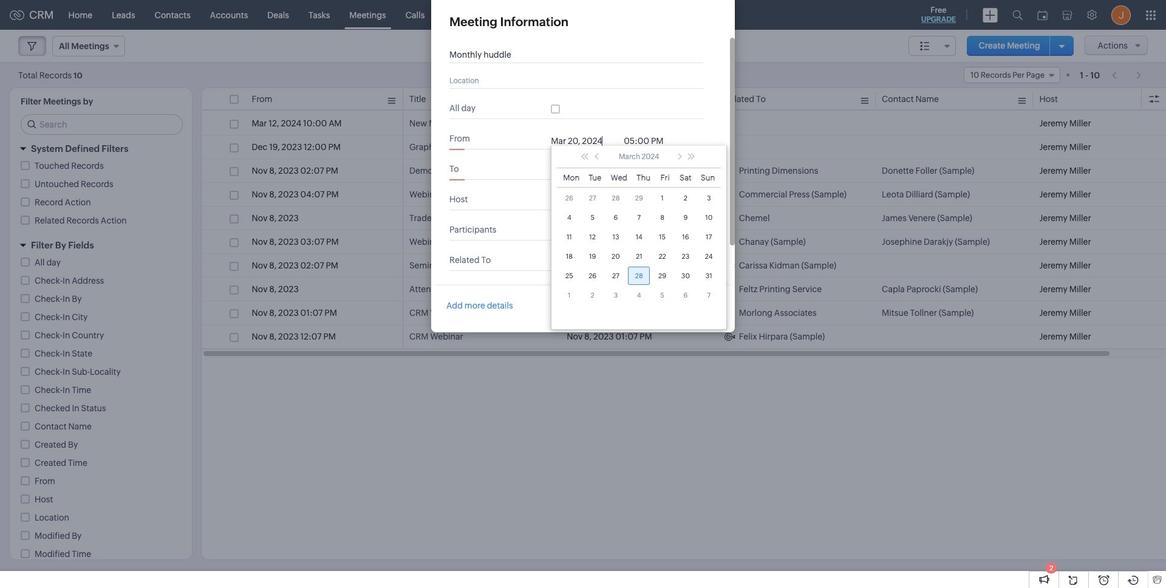 Task type: vqa. For each thing, say whether or not it's contained in the screenshot.
hh:mm a text field
yes



Task type: describe. For each thing, give the bounding box(es) containing it.
Location text field
[[450, 75, 692, 85]]

Title text field
[[450, 50, 692, 60]]

mmm d, yyyy text field
[[551, 136, 618, 146]]

create menu element
[[976, 0, 1005, 29]]

mmm d, yyyy text field
[[551, 166, 618, 176]]



Task type: locate. For each thing, give the bounding box(es) containing it.
row group
[[202, 112, 1166, 349]]

logo image
[[10, 10, 24, 20]]

create menu image
[[983, 8, 998, 22]]

hh:mm a text field for mmm d, yyyy text field
[[624, 136, 673, 146]]

2 hh:mm a text field from the top
[[624, 166, 673, 176]]

navigation
[[1106, 66, 1148, 84]]

None button
[[616, 298, 670, 317], [676, 298, 720, 317], [616, 298, 670, 317], [676, 298, 720, 317]]

0 vertical spatial hh:mm a text field
[[624, 136, 673, 146]]

1 vertical spatial hh:mm a text field
[[624, 166, 673, 176]]

Search text field
[[21, 115, 182, 134]]

hh:mm a text field
[[624, 136, 673, 146], [624, 166, 673, 176]]

1 hh:mm a text field from the top
[[624, 136, 673, 146]]

calendar image
[[1038, 10, 1048, 20]]

hh:mm a text field for mmm d, yyyy text box
[[624, 166, 673, 176]]



